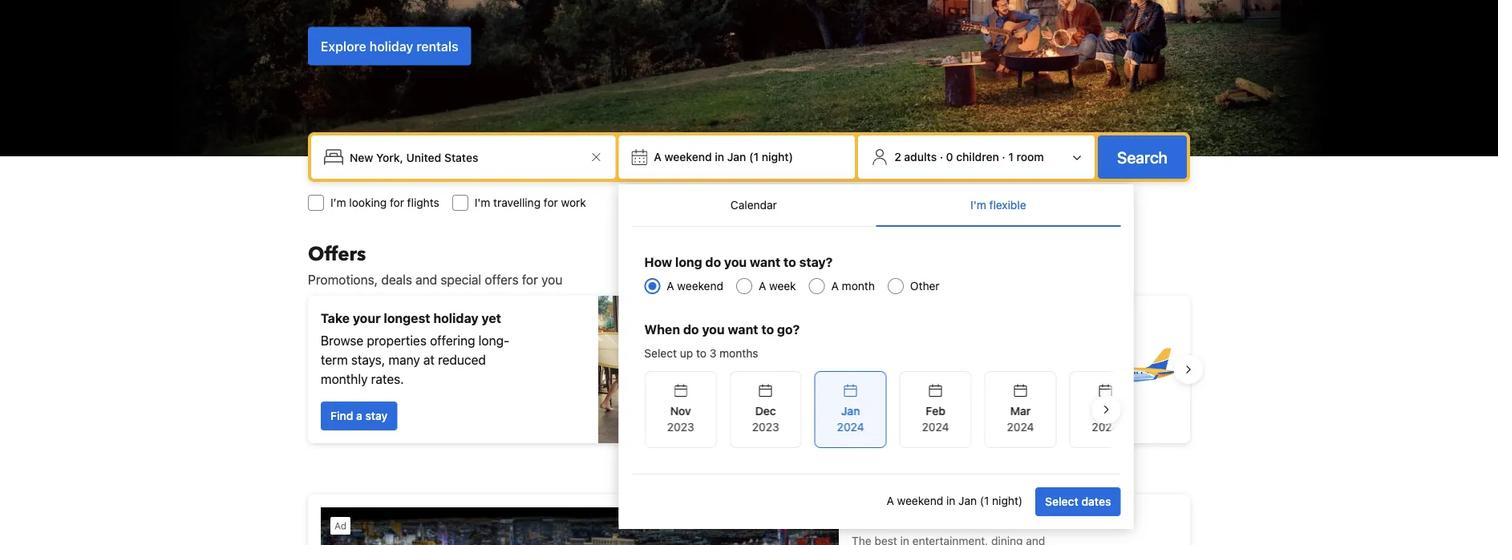Task type: describe. For each thing, give the bounding box(es) containing it.
nov 2023
[[667, 405, 694, 434]]

1 horizontal spatial in
[[947, 494, 956, 508]]

i'm for i'm flexible
[[971, 199, 987, 212]]

rates.
[[371, 372, 404, 387]]

flights inside fly away to your dream holiday get inspired, compare and book flights with more flexibility
[[958, 343, 994, 358]]

1 vertical spatial want
[[728, 322, 759, 337]]

go?
[[777, 322, 800, 337]]

special
[[441, 272, 482, 288]]

get
[[769, 343, 789, 358]]

offers main content
[[295, 241, 1204, 546]]

nov
[[670, 405, 691, 418]]

find a stay
[[331, 410, 388, 423]]

0 vertical spatial want
[[750, 255, 781, 270]]

offers
[[485, 272, 519, 288]]

room
[[1017, 150, 1044, 164]]

deals
[[381, 272, 412, 288]]

select for select up to 3 months
[[645, 347, 677, 360]]

looking
[[349, 196, 387, 209]]

feb 2024
[[922, 405, 949, 434]]

months
[[720, 347, 759, 360]]

2023 for dec
[[752, 421, 779, 434]]

a week
[[759, 280, 796, 293]]

away
[[790, 321, 822, 336]]

you inside "offers promotions, deals and special offers for you"
[[542, 272, 563, 288]]

for right "looking"
[[390, 196, 404, 209]]

2 adults · 0 children · 1 room
[[895, 150, 1044, 164]]

fly
[[769, 321, 787, 336]]

2 vertical spatial jan
[[959, 494, 977, 508]]

2 vertical spatial you
[[702, 322, 725, 337]]

feb
[[926, 405, 945, 418]]

1 horizontal spatial a weekend in jan (1 night)
[[887, 494, 1023, 508]]

for inside "offers promotions, deals and special offers for you"
[[522, 272, 538, 288]]

dream
[[872, 321, 912, 336]]

0
[[947, 150, 954, 164]]

i'm for i'm travelling for work
[[475, 196, 491, 209]]

a weekend in jan (1 night) inside button
[[654, 150, 794, 164]]

longest
[[384, 311, 431, 326]]

compare
[[846, 343, 897, 358]]

a month
[[832, 280, 875, 293]]

flexible
[[990, 199, 1027, 212]]

explore
[[321, 39, 367, 54]]

stay
[[365, 410, 388, 423]]

offering
[[430, 333, 475, 349]]

travelling
[[494, 196, 541, 209]]

month
[[842, 280, 875, 293]]

book
[[926, 343, 955, 358]]

night) inside a weekend in jan (1 night) button
[[762, 150, 794, 164]]

other
[[911, 280, 940, 293]]

region containing nov 2023
[[632, 365, 1142, 455]]

holiday inside fly away to your dream holiday get inspired, compare and book flights with more flexibility
[[915, 321, 960, 336]]

stays,
[[351, 353, 385, 368]]

long-
[[479, 333, 510, 349]]

offers promotions, deals and special offers for you
[[308, 241, 563, 288]]

select up to 3 months
[[645, 347, 759, 360]]

take your longest holiday yet browse properties offering long- term stays, many at reduced monthly rates.
[[321, 311, 510, 387]]

week
[[770, 280, 796, 293]]

find
[[331, 410, 353, 423]]

find a stay link
[[321, 402, 397, 431]]

when
[[645, 322, 680, 337]]

Where are you going? field
[[343, 143, 587, 172]]

reduced
[[438, 353, 486, 368]]

3
[[710, 347, 717, 360]]

browse
[[321, 333, 364, 349]]

explore holiday rentals
[[321, 39, 459, 54]]

your inside take your longest holiday yet browse properties offering long- term stays, many at reduced monthly rates.
[[353, 311, 381, 326]]

for left work
[[544, 196, 558, 209]]

a weekend in jan (1 night) button
[[648, 143, 800, 172]]

dates
[[1082, 495, 1112, 509]]

flexibility
[[802, 362, 853, 378]]

(1 inside button
[[749, 150, 759, 164]]

explore holiday rentals link
[[308, 27, 471, 65]]

calendar
[[731, 199, 777, 212]]

calendar button
[[632, 185, 876, 226]]

to inside fly away to your dream holiday get inspired, compare and book flights with more flexibility
[[825, 321, 838, 336]]

i'm looking for flights
[[331, 196, 440, 209]]

jan 2024
[[837, 405, 864, 434]]

1 vertical spatial weekend
[[678, 280, 724, 293]]

0 vertical spatial do
[[706, 255, 721, 270]]

up
[[680, 347, 693, 360]]

jan inside button
[[728, 150, 747, 164]]

i'm flexible
[[971, 199, 1027, 212]]

2 vertical spatial weekend
[[898, 494, 944, 508]]

i'm travelling for work
[[475, 196, 586, 209]]

yet
[[482, 311, 501, 326]]

promotions,
[[308, 272, 378, 288]]

0 vertical spatial you
[[725, 255, 747, 270]]



Task type: locate. For each thing, give the bounding box(es) containing it.
a weekend in jan (1 night)
[[654, 150, 794, 164], [887, 494, 1023, 508]]

1 horizontal spatial jan
[[841, 405, 860, 418]]

1 horizontal spatial search
[[1118, 148, 1168, 166]]

search button
[[1098, 136, 1187, 179]]

holiday up offering
[[434, 311, 479, 326]]

do up up
[[683, 322, 699, 337]]

1 vertical spatial flights
[[958, 343, 994, 358]]

0 horizontal spatial search
[[778, 400, 815, 413]]

2 horizontal spatial flights
[[958, 343, 994, 358]]

want up "months"
[[728, 322, 759, 337]]

2 2023 from the left
[[752, 421, 779, 434]]

holiday inside 'link'
[[370, 39, 414, 54]]

0 horizontal spatial select
[[645, 347, 677, 360]]

0 vertical spatial and
[[416, 272, 437, 288]]

select inside button
[[1046, 495, 1079, 509]]

a
[[356, 410, 363, 423]]

for
[[390, 196, 404, 209], [544, 196, 558, 209], [522, 272, 538, 288], [818, 400, 833, 413]]

with
[[997, 343, 1022, 358]]

1 vertical spatial night)
[[993, 494, 1023, 508]]

apr
[[1096, 405, 1115, 418]]

jan inside jan 2024
[[841, 405, 860, 418]]

night)
[[762, 150, 794, 164], [993, 494, 1023, 508]]

1 vertical spatial and
[[901, 343, 922, 358]]

0 vertical spatial in
[[715, 150, 725, 164]]

search for search
[[1118, 148, 1168, 166]]

1 horizontal spatial flights
[[836, 400, 870, 413]]

your up compare
[[841, 321, 869, 336]]

i'm
[[331, 196, 346, 209]]

2024
[[837, 421, 864, 434], [922, 421, 949, 434], [1007, 421, 1034, 434], [1092, 421, 1119, 434]]

how
[[645, 255, 672, 270]]

2024 down apr
[[1092, 421, 1119, 434]]

a weekend
[[667, 280, 724, 293]]

2 vertical spatial flights
[[836, 400, 870, 413]]

0 vertical spatial a weekend in jan (1 night)
[[654, 150, 794, 164]]

1 2023 from the left
[[667, 421, 694, 434]]

·
[[940, 150, 944, 164], [1002, 150, 1006, 164]]

holiday up book
[[915, 321, 960, 336]]

2023 for nov
[[667, 421, 694, 434]]

0 horizontal spatial 2023
[[667, 421, 694, 434]]

night) up calendar
[[762, 150, 794, 164]]

0 horizontal spatial do
[[683, 322, 699, 337]]

1 vertical spatial a weekend in jan (1 night)
[[887, 494, 1023, 508]]

flights right "looking"
[[407, 196, 440, 209]]

2 horizontal spatial jan
[[959, 494, 977, 508]]

to up week
[[784, 255, 797, 270]]

2024 down the feb
[[922, 421, 949, 434]]

0 horizontal spatial i'm
[[475, 196, 491, 209]]

work
[[561, 196, 586, 209]]

fly away to your dream holiday image
[[1066, 314, 1178, 426]]

apr 2024
[[1092, 405, 1119, 434]]

0 horizontal spatial jan
[[728, 150, 747, 164]]

0 horizontal spatial holiday
[[370, 39, 414, 54]]

flights
[[407, 196, 440, 209], [958, 343, 994, 358], [836, 400, 870, 413]]

1 vertical spatial in
[[947, 494, 956, 508]]

2024 for jan
[[837, 421, 864, 434]]

tab list containing calendar
[[632, 185, 1121, 228]]

to left 3
[[696, 347, 707, 360]]

take your longest holiday yet image
[[599, 296, 743, 444]]

2024 for mar
[[1007, 421, 1034, 434]]

to left go?
[[762, 322, 774, 337]]

search for flights link
[[769, 392, 879, 421]]

select dates button
[[1036, 488, 1121, 517]]

0 vertical spatial weekend
[[665, 150, 712, 164]]

for inside search for flights link
[[818, 400, 833, 413]]

rentals
[[417, 39, 459, 54]]

2024 for apr
[[1092, 421, 1119, 434]]

2023 down dec
[[752, 421, 779, 434]]

in inside button
[[715, 150, 725, 164]]

a
[[654, 150, 662, 164], [667, 280, 675, 293], [759, 280, 766, 293], [832, 280, 839, 293], [887, 494, 895, 508]]

long
[[676, 255, 703, 270]]

flights down flexibility
[[836, 400, 870, 413]]

2023 down nov
[[667, 421, 694, 434]]

i'm left 'travelling'
[[475, 196, 491, 209]]

want
[[750, 255, 781, 270], [728, 322, 759, 337]]

want up a week
[[750, 255, 781, 270]]

2024 for feb
[[922, 421, 949, 434]]

0 horizontal spatial in
[[715, 150, 725, 164]]

1 horizontal spatial 2023
[[752, 421, 779, 434]]

select left the dates
[[1046, 495, 1079, 509]]

mar 2024
[[1007, 405, 1034, 434]]

children
[[957, 150, 1000, 164]]

0 vertical spatial flights
[[407, 196, 440, 209]]

i'm inside button
[[971, 199, 987, 212]]

tab list
[[632, 185, 1121, 228]]

offers
[[308, 241, 366, 268]]

you right offers
[[542, 272, 563, 288]]

for left jan 2024
[[818, 400, 833, 413]]

properties
[[367, 333, 427, 349]]

inspired,
[[793, 343, 843, 358]]

search for search for flights
[[778, 400, 815, 413]]

search for flights
[[778, 400, 870, 413]]

and
[[416, 272, 437, 288], [901, 343, 922, 358]]

0 vertical spatial (1
[[749, 150, 759, 164]]

at
[[424, 353, 435, 368]]

do right long
[[706, 255, 721, 270]]

flights left with
[[958, 343, 994, 358]]

0 horizontal spatial and
[[416, 272, 437, 288]]

· left 1
[[1002, 150, 1006, 164]]

holiday inside take your longest holiday yet browse properties offering long- term stays, many at reduced monthly rates.
[[434, 311, 479, 326]]

search inside offers main content
[[778, 400, 815, 413]]

2 2024 from the left
[[922, 421, 949, 434]]

0 vertical spatial jan
[[728, 150, 747, 164]]

select
[[645, 347, 677, 360], [1046, 495, 1079, 509]]

and left book
[[901, 343, 922, 358]]

take
[[321, 311, 350, 326]]

1 horizontal spatial select
[[1046, 495, 1079, 509]]

2024 down search for flights
[[837, 421, 864, 434]]

dec 2023
[[752, 405, 779, 434]]

2
[[895, 150, 902, 164]]

0 vertical spatial night)
[[762, 150, 794, 164]]

1 horizontal spatial holiday
[[434, 311, 479, 326]]

term
[[321, 353, 348, 368]]

· left 0 at the right
[[940, 150, 944, 164]]

i'm flexible button
[[876, 185, 1121, 226]]

in
[[715, 150, 725, 164], [947, 494, 956, 508]]

1 2024 from the left
[[837, 421, 864, 434]]

holiday left rentals
[[370, 39, 414, 54]]

4 2024 from the left
[[1092, 421, 1119, 434]]

stay?
[[800, 255, 833, 270]]

i'm
[[475, 196, 491, 209], [971, 199, 987, 212]]

you up 3
[[702, 322, 725, 337]]

1 vertical spatial (1
[[980, 494, 990, 508]]

0 vertical spatial select
[[645, 347, 677, 360]]

2 horizontal spatial holiday
[[915, 321, 960, 336]]

1 horizontal spatial ·
[[1002, 150, 1006, 164]]

for right offers
[[522, 272, 538, 288]]

night) left select dates
[[993, 494, 1023, 508]]

a inside button
[[654, 150, 662, 164]]

and inside fly away to your dream holiday get inspired, compare and book flights with more flexibility
[[901, 343, 922, 358]]

your right take
[[353, 311, 381, 326]]

1 · from the left
[[940, 150, 944, 164]]

when do you want to go?
[[645, 322, 800, 337]]

mar
[[1010, 405, 1031, 418]]

(1
[[749, 150, 759, 164], [980, 494, 990, 508]]

2 · from the left
[[1002, 150, 1006, 164]]

search inside button
[[1118, 148, 1168, 166]]

your inside fly away to your dream holiday get inspired, compare and book flights with more flexibility
[[841, 321, 869, 336]]

adults
[[905, 150, 937, 164]]

2023
[[667, 421, 694, 434], [752, 421, 779, 434]]

and inside "offers promotions, deals and special offers for you"
[[416, 272, 437, 288]]

dec
[[755, 405, 776, 418]]

1 horizontal spatial i'm
[[971, 199, 987, 212]]

your
[[353, 311, 381, 326], [841, 321, 869, 336]]

search
[[1118, 148, 1168, 166], [778, 400, 815, 413]]

to
[[784, 255, 797, 270], [825, 321, 838, 336], [762, 322, 774, 337], [696, 347, 707, 360]]

select for select dates
[[1046, 495, 1079, 509]]

0 horizontal spatial a weekend in jan (1 night)
[[654, 150, 794, 164]]

i'm left flexible
[[971, 199, 987, 212]]

1 horizontal spatial do
[[706, 255, 721, 270]]

1 horizontal spatial and
[[901, 343, 922, 358]]

2024 down mar
[[1007, 421, 1034, 434]]

0 horizontal spatial your
[[353, 311, 381, 326]]

3 2024 from the left
[[1007, 421, 1034, 434]]

more
[[769, 362, 798, 378]]

region containing take your longest holiday yet
[[295, 290, 1204, 450]]

you right long
[[725, 255, 747, 270]]

fly away to your dream holiday get inspired, compare and book flights with more flexibility
[[769, 321, 1022, 378]]

weekend
[[665, 150, 712, 164], [678, 280, 724, 293], [898, 494, 944, 508]]

1 vertical spatial do
[[683, 322, 699, 337]]

1 vertical spatial jan
[[841, 405, 860, 418]]

1
[[1009, 150, 1014, 164]]

1 horizontal spatial your
[[841, 321, 869, 336]]

how long do you want to stay?
[[645, 255, 833, 270]]

and right deals
[[416, 272, 437, 288]]

select dates
[[1046, 495, 1112, 509]]

1 vertical spatial select
[[1046, 495, 1079, 509]]

jan
[[728, 150, 747, 164], [841, 405, 860, 418], [959, 494, 977, 508]]

1 horizontal spatial (1
[[980, 494, 990, 508]]

0 vertical spatial search
[[1118, 148, 1168, 166]]

1 vertical spatial search
[[778, 400, 815, 413]]

0 horizontal spatial night)
[[762, 150, 794, 164]]

many
[[389, 353, 420, 368]]

0 horizontal spatial flights
[[407, 196, 440, 209]]

1 vertical spatial you
[[542, 272, 563, 288]]

to right away at bottom right
[[825, 321, 838, 336]]

select down the when on the bottom left of page
[[645, 347, 677, 360]]

monthly
[[321, 372, 368, 387]]

region
[[295, 290, 1204, 450], [632, 365, 1142, 455]]

1 horizontal spatial night)
[[993, 494, 1023, 508]]

weekend inside button
[[665, 150, 712, 164]]

2 adults · 0 children · 1 room button
[[865, 142, 1089, 173]]

holiday
[[370, 39, 414, 54], [434, 311, 479, 326], [915, 321, 960, 336]]

0 horizontal spatial ·
[[940, 150, 944, 164]]

0 horizontal spatial (1
[[749, 150, 759, 164]]



Task type: vqa. For each thing, say whether or not it's contained in the screenshot.


